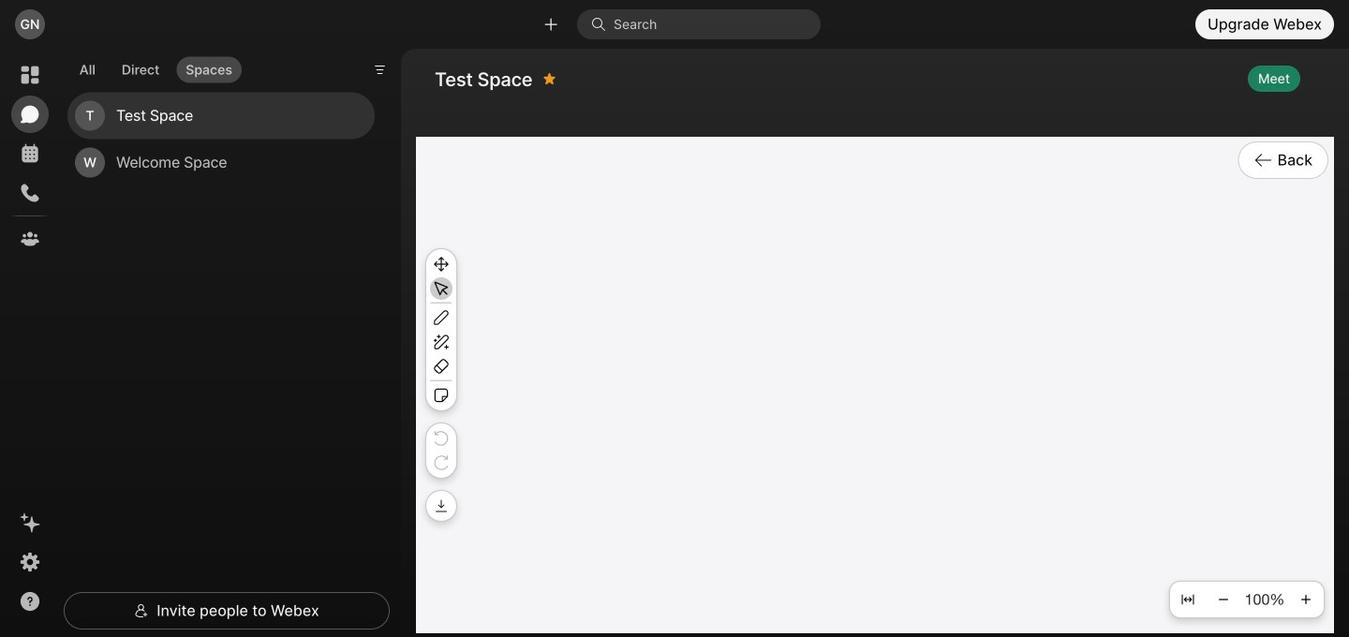 Task type: vqa. For each thing, say whether or not it's contained in the screenshot.
Add People By Name Or Email TEXT BOX
no



Task type: locate. For each thing, give the bounding box(es) containing it.
navigation
[[0, 49, 60, 637]]

welcome space list item
[[67, 139, 375, 186]]

tab list
[[66, 45, 246, 88]]



Task type: describe. For each thing, give the bounding box(es) containing it.
webex tab list
[[11, 56, 49, 258]]

test space list item
[[67, 92, 375, 139]]



